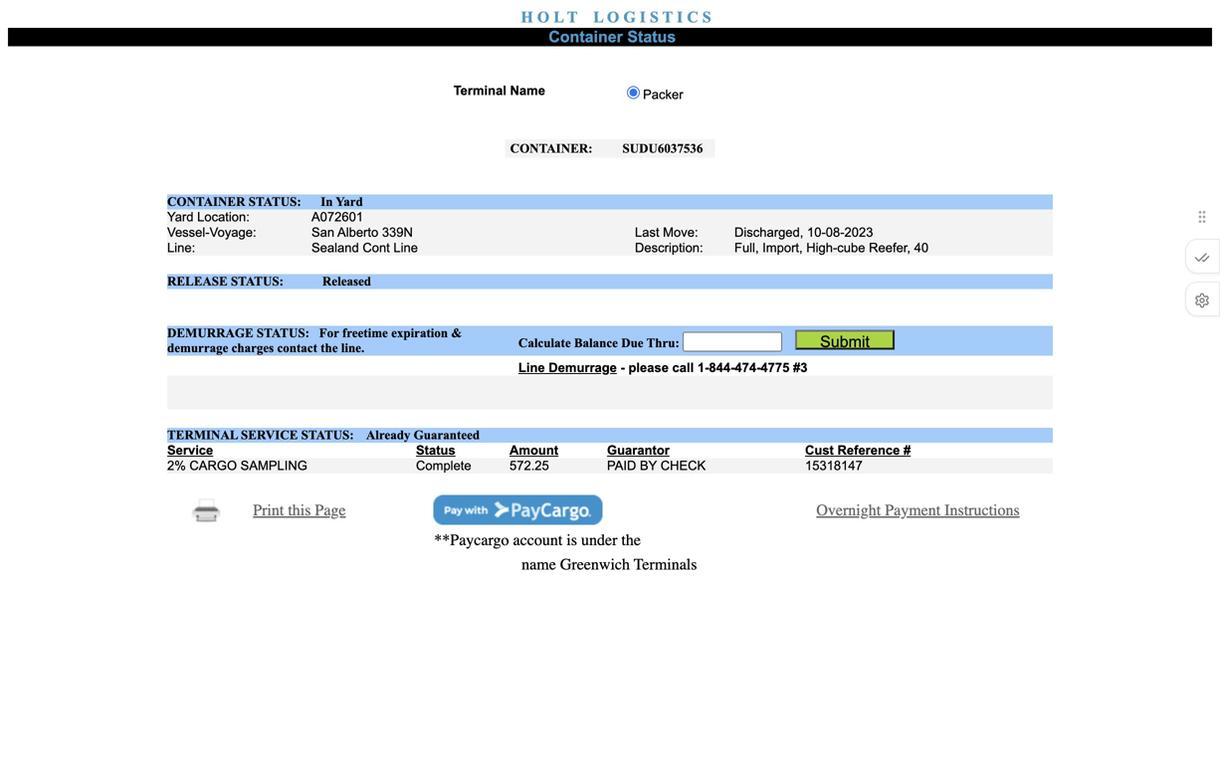 Task type: locate. For each thing, give the bounding box(es) containing it.
1 horizontal spatial the
[[622, 531, 641, 550]]

yard up a072601
[[336, 195, 363, 209]]

s right c
[[703, 8, 711, 26]]

the inside the demurrage status:   for freetime expiration & demurrage charges contact the line.
[[321, 341, 338, 355]]

0 horizontal spatial o
[[537, 8, 550, 26]]

1 horizontal spatial i
[[677, 8, 683, 26]]

status down t
[[627, 28, 676, 46]]

release
[[167, 274, 228, 289]]

0 vertical spatial the
[[321, 341, 338, 355]]

s left t
[[650, 8, 659, 26]]

this
[[288, 501, 311, 519]]

yard up vessel-
[[167, 210, 194, 224]]

c
[[687, 8, 699, 26]]

status
[[627, 28, 676, 46], [416, 443, 456, 458]]

yard
[[336, 195, 363, 209], [167, 210, 194, 224]]

demurrage status:   for freetime expiration & demurrage charges contact the line.
[[167, 326, 462, 355]]

0 horizontal spatial the
[[321, 341, 338, 355]]

None submit
[[795, 330, 895, 350]]

print this page link
[[253, 501, 346, 519]]

None radio
[[627, 86, 640, 99]]

voyage:
[[210, 225, 256, 240]]

sudu6037536
[[623, 141, 703, 156]]

474-
[[735, 360, 761, 375]]

0 vertical spatial status
[[627, 28, 676, 46]]

cust reference #
[[805, 443, 911, 458]]

yard location:
[[167, 210, 250, 224]]

demurrage
[[167, 341, 228, 355]]

line down 339n
[[394, 240, 418, 255]]

sealand
[[312, 240, 359, 255]]

h
[[521, 8, 533, 26]]

container
[[167, 195, 245, 209]]

overnight payment instructions
[[817, 501, 1020, 519]]

full, import, high-cube reefer, 40
[[735, 240, 929, 255]]

the inside **paycargo account is under the name greenwich terminals
[[622, 531, 641, 550]]

calculate balance due thru:
[[519, 336, 683, 350]]

None text field
[[683, 332, 783, 352]]

0 horizontal spatial yard
[[167, 210, 194, 224]]

2 i from the left
[[677, 8, 683, 26]]

1 horizontal spatial s
[[703, 8, 711, 26]]

status inside h          o l t    l o g i s t i c s container          status
[[627, 28, 676, 46]]

1 vertical spatial the
[[622, 531, 641, 550]]

the
[[321, 341, 338, 355], [622, 531, 641, 550]]

844-
[[709, 360, 735, 375]]

name
[[510, 83, 545, 98]]

overnight payment instructions link
[[817, 501, 1020, 519]]

charges
[[232, 341, 274, 355]]

l
[[554, 8, 564, 26]]

balance
[[574, 336, 618, 350]]

572.25
[[510, 458, 549, 473]]

i
[[640, 8, 646, 26], [677, 8, 683, 26]]

terminal name
[[454, 83, 545, 98]]

0 horizontal spatial line
[[394, 240, 418, 255]]

a072601
[[312, 210, 363, 224]]

0 horizontal spatial i
[[640, 8, 646, 26]]

container
[[549, 28, 623, 46]]

g
[[624, 8, 636, 26]]

san alberto 339n
[[312, 225, 413, 240]]

#
[[904, 443, 911, 458]]

service
[[167, 443, 213, 458]]

i right g
[[640, 8, 646, 26]]

4775
[[761, 360, 790, 375]]

due
[[621, 336, 644, 350]]

1 vertical spatial line
[[519, 360, 545, 375]]

the right the under
[[622, 531, 641, 550]]

container status:      in yard
[[167, 195, 363, 209]]

0 horizontal spatial s
[[650, 8, 659, 26]]

demurrage
[[167, 326, 254, 340]]

1 horizontal spatial o
[[607, 8, 620, 26]]

1 s from the left
[[650, 8, 659, 26]]

i right t
[[677, 8, 683, 26]]

discharged,
[[735, 225, 804, 240]]

container:
[[510, 141, 593, 156]]

sampling
[[241, 458, 307, 473]]

status up complete
[[416, 443, 456, 458]]

payment
[[885, 501, 941, 519]]

already
[[367, 428, 411, 442]]

move:
[[663, 225, 698, 240]]

1 horizontal spatial status
[[627, 28, 676, 46]]

line down calculate
[[519, 360, 545, 375]]

o left l
[[537, 8, 550, 26]]

call
[[672, 360, 694, 375]]

demurrage
[[549, 360, 617, 375]]

expiration
[[391, 326, 448, 340]]

**paycargo account is under the name greenwich terminals
[[434, 531, 697, 574]]

1 horizontal spatial line
[[519, 360, 545, 375]]

0 horizontal spatial status
[[416, 443, 456, 458]]

status:   for
[[257, 326, 339, 340]]

overnight
[[817, 501, 881, 519]]

the left line.
[[321, 341, 338, 355]]

o
[[537, 8, 550, 26], [607, 8, 620, 26]]

o left g
[[607, 8, 620, 26]]



Task type: describe. For each thing, give the bounding box(es) containing it.
check
[[661, 458, 706, 473]]

is
[[567, 531, 577, 550]]

reference
[[838, 443, 900, 458]]

import,
[[763, 240, 803, 255]]

print
[[253, 501, 284, 519]]

reefer,
[[869, 240, 911, 255]]

2 o from the left
[[607, 8, 620, 26]]

by
[[640, 458, 657, 473]]

t
[[663, 8, 673, 26]]

vessel-
[[167, 225, 210, 240]]

page
[[315, 501, 346, 519]]

service
[[241, 428, 298, 442]]

2 s from the left
[[703, 8, 711, 26]]

sealand cont line
[[312, 240, 418, 255]]

greenwich
[[560, 555, 630, 574]]

2023
[[845, 225, 874, 240]]

-
[[621, 360, 625, 375]]

terminal
[[454, 83, 507, 98]]

description:
[[635, 240, 703, 255]]

release status:            released
[[167, 274, 371, 289]]

terminal service status:      already guaranteed
[[167, 428, 480, 442]]

1 i from the left
[[640, 8, 646, 26]]

contact
[[277, 341, 317, 355]]

calculate
[[519, 336, 571, 350]]

40
[[914, 240, 929, 255]]

15318147
[[805, 458, 863, 473]]

1 vertical spatial status
[[416, 443, 456, 458]]

last
[[635, 225, 660, 240]]

alberto
[[337, 225, 379, 240]]

guarantor
[[607, 443, 670, 458]]

10-
[[807, 225, 826, 240]]

account
[[513, 531, 563, 550]]

**paycargo
[[434, 531, 509, 550]]

paid by check
[[607, 458, 706, 473]]

line.
[[341, 341, 365, 355]]

08-
[[826, 225, 845, 240]]

released
[[322, 274, 371, 289]]

in
[[321, 195, 333, 209]]

under
[[581, 531, 618, 550]]

#3
[[793, 360, 808, 375]]

discharged, 10-08-2023
[[735, 225, 874, 240]]

cont
[[363, 240, 390, 255]]

t    l
[[567, 8, 604, 26]]

thru:
[[647, 336, 680, 350]]

amount
[[510, 443, 559, 458]]

location:
[[197, 210, 250, 224]]

cargo
[[190, 458, 237, 473]]

last move:
[[635, 225, 698, 240]]

full,
[[735, 240, 759, 255]]

packer
[[643, 87, 683, 102]]

&
[[451, 326, 462, 340]]

0 vertical spatial line
[[394, 240, 418, 255]]

please
[[629, 360, 669, 375]]

2% cargo sampling
[[167, 458, 307, 473]]

freetime
[[342, 326, 388, 340]]

san
[[312, 225, 335, 240]]

cust
[[805, 443, 834, 458]]

339n
[[382, 225, 413, 240]]

h          o l t    l o g i s t i c s container          status
[[521, 8, 711, 46]]

guaranteed
[[414, 428, 480, 442]]

name
[[522, 555, 556, 574]]

1 horizontal spatial yard
[[336, 195, 363, 209]]

high-
[[807, 240, 838, 255]]

terminal
[[167, 428, 238, 442]]

paid
[[607, 458, 637, 473]]

1 o from the left
[[537, 8, 550, 26]]

2%
[[167, 458, 186, 473]]

print this page
[[253, 501, 346, 519]]

cube
[[838, 240, 866, 255]]

vessel-voyage:
[[167, 225, 256, 240]]

instructions
[[945, 501, 1020, 519]]

line demurrage - please call 1-844-474-4775 #3
[[519, 360, 808, 375]]



Task type: vqa. For each thing, say whether or not it's contained in the screenshot.
'165.00'
no



